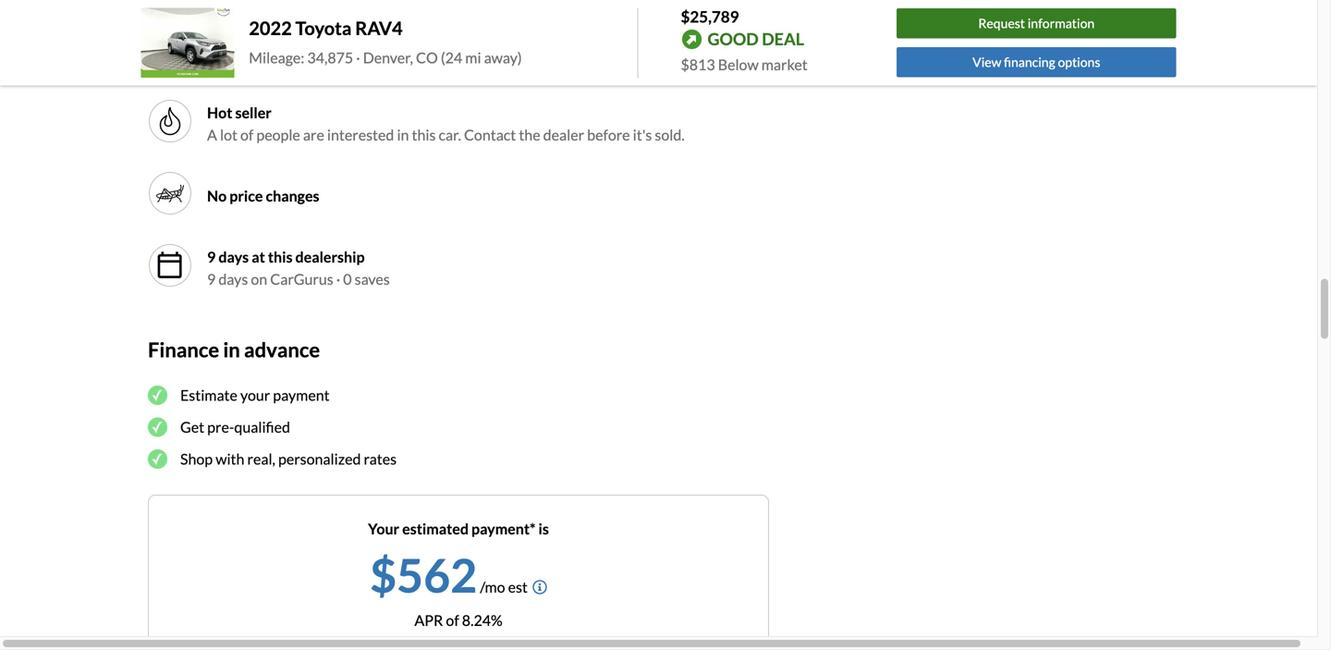 Task type: vqa. For each thing, say whether or not it's contained in the screenshot.
est
yes



Task type: describe. For each thing, give the bounding box(es) containing it.
real,
[[247, 446, 276, 464]]

$562 /mo est
[[370, 543, 528, 599]]

similar
[[561, 29, 605, 47]]

we compared this car with similar 2022 toyota rav4 based on price, mileage, features, condition, dealer reputation, and other factors.
[[148, 29, 729, 69]]

it's
[[633, 122, 652, 140]]

we
[[386, 29, 409, 47]]

rav4 inside 2022 toyota rav4 mileage: 34,875 · denver, co (24 mi away)
[[355, 17, 403, 39]]

0 vertical spatial $813
[[216, 29, 250, 47]]

0 vertical spatial market
[[296, 29, 344, 47]]

1 horizontal spatial is
[[539, 516, 549, 534]]

34,875
[[307, 48, 353, 66]]

no
[[207, 183, 227, 201]]

get pre-qualified
[[180, 414, 290, 432]]

view financing options button
[[897, 47, 1177, 77]]

below
[[718, 55, 759, 74]]

seller
[[235, 100, 272, 118]]

apr of 8.24%
[[415, 607, 503, 625]]

compared
[[412, 29, 477, 47]]

dealership
[[296, 244, 365, 262]]

$25,789
[[681, 7, 739, 26]]

hot seller image
[[148, 95, 192, 140]]

0 horizontal spatial is
[[202, 29, 213, 47]]

request
[[979, 15, 1026, 31]]

personalized
[[278, 446, 361, 464]]

0 horizontal spatial with
[[216, 446, 245, 464]]

1 days from the top
[[219, 244, 249, 262]]

2022 toyota rav4 mileage: 34,875 · denver, co (24 mi away)
[[249, 17, 522, 66]]

car.
[[439, 122, 461, 140]]

this
[[148, 29, 176, 47]]

payment
[[273, 382, 330, 400]]

2 9 from the top
[[207, 266, 216, 284]]

this inside hot seller a lot of people are interested in this car. contact the dealer before it's sold.
[[412, 122, 436, 140]]

2022 inside 2022 toyota rav4 mileage: 34,875 · denver, co (24 mi away)
[[249, 17, 292, 39]]

2022 toyota rav4 image
[[141, 8, 234, 78]]

the
[[519, 122, 541, 140]]

9 days at this dealership 9 days on cargurus · 0 saves
[[207, 244, 390, 284]]

estimated
[[402, 516, 469, 534]]

this inside 9 days at this dealership 9 days on cargurus · 0 saves
[[268, 244, 293, 262]]

lot
[[220, 122, 238, 140]]

and
[[549, 51, 573, 69]]

8.24%
[[462, 607, 503, 625]]

good
[[708, 29, 759, 49]]

financing
[[1004, 54, 1056, 70]]

hot seller image
[[155, 103, 185, 132]]

request information
[[979, 15, 1095, 31]]

2022 inside we compared this car with similar 2022 toyota rav4 based on price, mileage, features, condition, dealer reputation, and other factors.
[[607, 29, 642, 47]]

people
[[257, 122, 300, 140]]

1 vertical spatial in
[[223, 334, 240, 358]]

rates
[[364, 446, 397, 464]]

hot seller a lot of people are interested in this car. contact the dealer before it's sold.
[[207, 100, 685, 140]]

co
[[416, 48, 438, 66]]

price.
[[347, 29, 383, 47]]

factors.
[[615, 51, 663, 69]]

mi
[[465, 48, 481, 66]]

shop with real, personalized rates
[[180, 446, 397, 464]]

a
[[207, 122, 217, 140]]

your
[[240, 382, 270, 400]]

sold.
[[655, 122, 685, 140]]

view financing options
[[973, 54, 1101, 70]]

features,
[[303, 51, 361, 69]]

condition,
[[363, 51, 428, 69]]



Task type: locate. For each thing, give the bounding box(es) containing it.
with up and
[[529, 29, 558, 47]]

1 vertical spatial 9
[[207, 266, 216, 284]]

no price changes
[[207, 183, 320, 201]]

qualified
[[234, 414, 290, 432]]

advance
[[244, 334, 320, 358]]

0 vertical spatial on
[[189, 51, 206, 69]]

price
[[230, 183, 263, 201]]

market down 'deal'
[[762, 55, 808, 74]]

0 vertical spatial of
[[240, 122, 254, 140]]

0 horizontal spatial this
[[268, 244, 293, 262]]

in right interested
[[397, 122, 409, 140]]

other
[[576, 51, 612, 69]]

0 horizontal spatial rav4
[[355, 17, 403, 39]]

1 vertical spatial days
[[219, 266, 248, 284]]

1 horizontal spatial $813
[[681, 55, 716, 74]]

of
[[240, 122, 254, 140], [446, 607, 459, 625]]

on
[[189, 51, 206, 69], [251, 266, 267, 284]]

market
[[296, 29, 344, 47], [762, 55, 808, 74]]

toyota inside we compared this car with similar 2022 toyota rav4 based on price, mileage, features, condition, dealer reputation, and other factors.
[[645, 29, 688, 47]]

info circle image
[[533, 576, 547, 591]]

payment*
[[472, 516, 536, 534]]

2022
[[249, 17, 292, 39], [607, 29, 642, 47]]

$813 below market
[[681, 55, 808, 74]]

rav4 up denver,
[[355, 17, 403, 39]]

interested
[[327, 122, 394, 140]]

in right finance
[[223, 334, 240, 358]]

1 9 from the top
[[207, 244, 216, 262]]

no price changes image
[[155, 175, 185, 204]]

0 vertical spatial ·
[[356, 48, 360, 66]]

$562
[[370, 543, 477, 599]]

price,
[[208, 51, 244, 69]]

1 vertical spatial dealer
[[544, 122, 585, 140]]

no price changes image
[[148, 167, 192, 212]]

1 vertical spatial $813
[[681, 55, 716, 74]]

1 horizontal spatial ·
[[356, 48, 360, 66]]

this car is $813 below market price.
[[148, 29, 383, 47]]

0 horizontal spatial $813
[[216, 29, 250, 47]]

1 horizontal spatial rav4
[[691, 29, 729, 47]]

1 horizontal spatial car
[[506, 29, 527, 47]]

0 horizontal spatial in
[[223, 334, 240, 358]]

9 days at this dealership image
[[148, 239, 192, 284]]

estimate your payment
[[180, 382, 330, 400]]

toyota up 34,875
[[296, 17, 352, 39]]

mileage:
[[249, 48, 305, 66]]

deal
[[762, 29, 805, 49]]

market up 34,875
[[296, 29, 344, 47]]

is right payment* at the bottom of the page
[[539, 516, 549, 534]]

good deal
[[708, 29, 805, 49]]

car inside we compared this car with similar 2022 toyota rav4 based on price, mileage, features, condition, dealer reputation, and other factors.
[[506, 29, 527, 47]]

0 vertical spatial this
[[479, 29, 503, 47]]

days left at
[[219, 244, 249, 262]]

$813 up price,
[[216, 29, 250, 47]]

0 vertical spatial is
[[202, 29, 213, 47]]

saves
[[355, 266, 390, 284]]

your estimated payment* is
[[368, 516, 549, 534]]

1 vertical spatial market
[[762, 55, 808, 74]]

toyota inside 2022 toyota rav4 mileage: 34,875 · denver, co (24 mi away)
[[296, 17, 352, 39]]

9 days at this dealership image
[[155, 247, 185, 276]]

dealer inside hot seller a lot of people are interested in this car. contact the dealer before it's sold.
[[544, 122, 585, 140]]

toyota up 'factors.'
[[645, 29, 688, 47]]

below
[[253, 29, 293, 47]]

cargurus
[[270, 266, 334, 284]]

information
[[1028, 15, 1095, 31]]

2022 up 'factors.'
[[607, 29, 642, 47]]

denver,
[[363, 48, 413, 66]]

at
[[252, 244, 265, 262]]

based
[[148, 51, 186, 69]]

1 vertical spatial ·
[[336, 266, 341, 284]]

changes
[[266, 183, 320, 201]]

1 horizontal spatial this
[[412, 122, 436, 140]]

this up away)
[[479, 29, 503, 47]]

2 horizontal spatial this
[[479, 29, 503, 47]]

$813
[[216, 29, 250, 47], [681, 55, 716, 74]]

1 horizontal spatial 2022
[[607, 29, 642, 47]]

0 horizontal spatial of
[[240, 122, 254, 140]]

finance in advance
[[148, 334, 320, 358]]

rav4
[[355, 17, 403, 39], [691, 29, 729, 47]]

reputation,
[[474, 51, 546, 69]]

1 horizontal spatial toyota
[[645, 29, 688, 47]]

days
[[219, 244, 249, 262], [219, 266, 248, 284]]

1 horizontal spatial of
[[446, 607, 459, 625]]

0 vertical spatial dealer
[[431, 51, 472, 69]]

dealer
[[431, 51, 472, 69], [544, 122, 585, 140]]

· inside 2022 toyota rav4 mileage: 34,875 · denver, co (24 mi away)
[[356, 48, 360, 66]]

car right this
[[179, 29, 199, 47]]

mileage,
[[247, 51, 300, 69]]

dealer down compared
[[431, 51, 472, 69]]

toyota
[[296, 17, 352, 39], [645, 29, 688, 47]]

2 vertical spatial this
[[268, 244, 293, 262]]

· inside 9 days at this dealership 9 days on cargurus · 0 saves
[[336, 266, 341, 284]]

9
[[207, 244, 216, 262], [207, 266, 216, 284]]

0 vertical spatial days
[[219, 244, 249, 262]]

· left 0
[[336, 266, 341, 284]]

pre-
[[207, 414, 234, 432]]

1 horizontal spatial with
[[529, 29, 558, 47]]

shop
[[180, 446, 213, 464]]

request information button
[[897, 9, 1177, 39]]

1 horizontal spatial market
[[762, 55, 808, 74]]

(24
[[441, 48, 463, 66]]

0
[[343, 266, 352, 284]]

with
[[529, 29, 558, 47], [216, 446, 245, 464]]

away)
[[484, 48, 522, 66]]

2022 up mileage:
[[249, 17, 292, 39]]

on inside 9 days at this dealership 9 days on cargurus · 0 saves
[[251, 266, 267, 284]]

this inside we compared this car with similar 2022 toyota rav4 based on price, mileage, features, condition, dealer reputation, and other factors.
[[479, 29, 503, 47]]

car
[[179, 29, 199, 47], [506, 29, 527, 47]]

est
[[508, 574, 528, 592]]

with left real, at the bottom of the page
[[216, 446, 245, 464]]

$813 left below at top right
[[681, 55, 716, 74]]

2 days from the top
[[219, 266, 248, 284]]

of inside hot seller a lot of people are interested in this car. contact the dealer before it's sold.
[[240, 122, 254, 140]]

get
[[180, 414, 204, 432]]

of right lot
[[240, 122, 254, 140]]

in
[[397, 122, 409, 140], [223, 334, 240, 358]]

0 vertical spatial in
[[397, 122, 409, 140]]

your
[[368, 516, 400, 534]]

1 horizontal spatial on
[[251, 266, 267, 284]]

1 vertical spatial is
[[539, 516, 549, 534]]

0 vertical spatial with
[[529, 29, 558, 47]]

on inside we compared this car with similar 2022 toyota rav4 based on price, mileage, features, condition, dealer reputation, and other factors.
[[189, 51, 206, 69]]

0 horizontal spatial market
[[296, 29, 344, 47]]

1 car from the left
[[179, 29, 199, 47]]

view
[[973, 54, 1002, 70]]

on left price,
[[189, 51, 206, 69]]

· down "price."
[[356, 48, 360, 66]]

0 horizontal spatial 2022
[[249, 17, 292, 39]]

hot
[[207, 100, 233, 118]]

before
[[587, 122, 630, 140]]

options
[[1058, 54, 1101, 70]]

contact
[[464, 122, 516, 140]]

1 vertical spatial this
[[412, 122, 436, 140]]

this left car.
[[412, 122, 436, 140]]

days right 9 days at this dealership image
[[219, 266, 248, 284]]

1 horizontal spatial dealer
[[544, 122, 585, 140]]

estimate
[[180, 382, 238, 400]]

is up price,
[[202, 29, 213, 47]]

finance
[[148, 334, 219, 358]]

/mo
[[480, 574, 505, 592]]

of right apr on the left bottom of the page
[[446, 607, 459, 625]]

dealer right the
[[544, 122, 585, 140]]

2 car from the left
[[506, 29, 527, 47]]

this right at
[[268, 244, 293, 262]]

·
[[356, 48, 360, 66], [336, 266, 341, 284]]

with inside we compared this car with similar 2022 toyota rav4 based on price, mileage, features, condition, dealer reputation, and other factors.
[[529, 29, 558, 47]]

on down at
[[251, 266, 267, 284]]

1 vertical spatial on
[[251, 266, 267, 284]]

0 horizontal spatial toyota
[[296, 17, 352, 39]]

car up reputation,
[[506, 29, 527, 47]]

0 horizontal spatial on
[[189, 51, 206, 69]]

0 horizontal spatial car
[[179, 29, 199, 47]]

apr
[[415, 607, 443, 625]]

1 horizontal spatial in
[[397, 122, 409, 140]]

rav4 inside we compared this car with similar 2022 toyota rav4 based on price, mileage, features, condition, dealer reputation, and other factors.
[[691, 29, 729, 47]]

dealer inside we compared this car with similar 2022 toyota rav4 based on price, mileage, features, condition, dealer reputation, and other factors.
[[431, 51, 472, 69]]

is
[[202, 29, 213, 47], [539, 516, 549, 534]]

rav4 down "$25,789"
[[691, 29, 729, 47]]

0 horizontal spatial ·
[[336, 266, 341, 284]]

are
[[303, 122, 324, 140]]

1 vertical spatial with
[[216, 446, 245, 464]]

1 vertical spatial of
[[446, 607, 459, 625]]

in inside hot seller a lot of people are interested in this car. contact the dealer before it's sold.
[[397, 122, 409, 140]]

0 vertical spatial 9
[[207, 244, 216, 262]]

0 horizontal spatial dealer
[[431, 51, 472, 69]]



